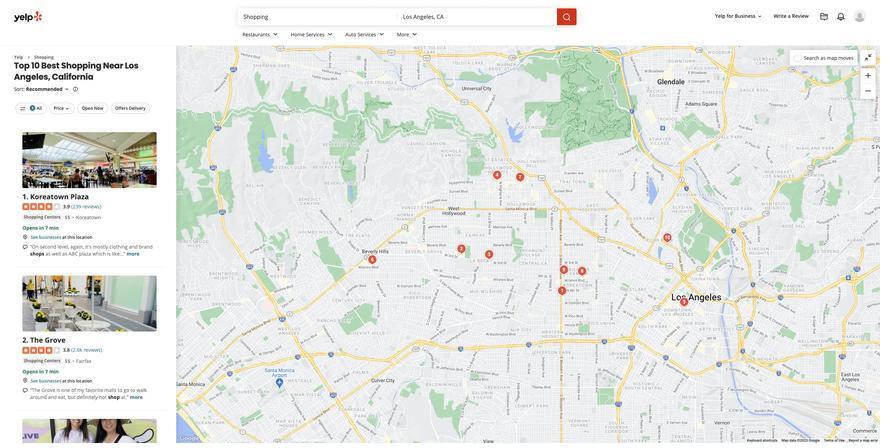 Task type: locate. For each thing, give the bounding box(es) containing it.
centers down 3.9 star rating image
[[44, 214, 60, 220]]

1 vertical spatial a
[[860, 439, 862, 442]]

map for error
[[863, 439, 870, 442]]

shopping centers link for koreatown
[[22, 214, 62, 221]]

1 vertical spatial businesses
[[39, 378, 61, 384]]

1 vertical spatial map
[[863, 439, 870, 442]]

more link for koreatown plaza
[[127, 250, 140, 257]]

grove up around
[[42, 387, 55, 393]]

rodeo drive image
[[365, 253, 379, 267]]

1 vertical spatial shopping centers link
[[22, 357, 62, 364]]

16 chevron down v2 image right business
[[757, 14, 763, 19]]

16 chevron down v2 image right price
[[64, 106, 70, 111]]

0 horizontal spatial to
[[118, 387, 122, 393]]

16 chevron down v2 image inside yelp for business button
[[757, 14, 763, 19]]

None search field
[[238, 8, 578, 25]]

2 see businesses link from the top
[[31, 378, 61, 384]]

min down 3.8 star rating image
[[49, 368, 59, 375]]

1 vertical spatial .
[[26, 335, 28, 345]]

. for 2
[[26, 335, 28, 345]]

not
[[99, 394, 107, 400]]

1 vertical spatial see businesses link
[[31, 378, 61, 384]]

0 vertical spatial centers
[[44, 214, 60, 220]]

16 chevron down v2 image for price
[[64, 106, 70, 111]]

1 vertical spatial 16 chevron down v2 image
[[64, 86, 70, 92]]

fairfax
[[76, 358, 91, 364]]

24 chevron down v2 image right the auto services
[[378, 30, 386, 39]]

2
[[22, 335, 26, 345]]

maria w. image
[[854, 9, 866, 22]]

2 centers from the top
[[44, 358, 60, 364]]

at
[[62, 234, 66, 240], [62, 378, 66, 384]]

opens up "the
[[22, 368, 38, 375]]

24 chevron down v2 image right more
[[411, 30, 419, 39]]

see businesses link for koreatown
[[31, 234, 61, 240]]

0 vertical spatial see
[[31, 234, 38, 240]]

1 horizontal spatial 24 chevron down v2 image
[[411, 30, 419, 39]]

as down level, at bottom
[[62, 250, 67, 257]]

services for auto services
[[358, 31, 376, 38]]

0 vertical spatial 16 marker v2 image
[[22, 234, 28, 240]]

yelp for yelp for business
[[715, 13, 726, 19]]

1 vertical spatial at
[[62, 378, 66, 384]]

terms of use
[[824, 439, 845, 442]]

more
[[127, 250, 140, 257], [130, 394, 143, 400]]

my
[[77, 387, 84, 393]]

at."
[[121, 394, 129, 400]]

$$ down 3.8
[[65, 358, 70, 364]]

1 shopping centers link from the top
[[22, 214, 62, 221]]

2 . from the top
[[26, 335, 28, 345]]

opens up '"on'
[[22, 225, 38, 231]]

user actions element
[[710, 9, 876, 52]]

1 vertical spatial koreatown
[[76, 214, 101, 221]]

of inside "the grove is one of my favorite malls to go to walk around and eat, but definitely not
[[71, 387, 76, 393]]

shopping centers link
[[22, 214, 62, 221], [22, 357, 62, 364]]

see up "the
[[31, 378, 38, 384]]

2 opens from the top
[[22, 368, 38, 375]]

2 min from the top
[[49, 368, 59, 375]]

0 vertical spatial 7
[[45, 225, 48, 231]]

2 shopping centers from the top
[[24, 358, 60, 364]]

2 shopping centers button from the top
[[22, 357, 62, 364]]

see for koreatown plaza
[[31, 234, 38, 240]]

reviews) up fairfax in the bottom of the page
[[83, 347, 102, 353]]

los
[[125, 60, 138, 71]]

see for the grove
[[31, 378, 38, 384]]

24 chevron down v2 image for restaurants
[[271, 30, 280, 39]]

2 see businesses at this location from the top
[[31, 378, 92, 384]]

top
[[14, 60, 30, 71]]

favorite
[[86, 387, 103, 393]]

(239 reviews) link
[[71, 202, 101, 210]]

1 vertical spatial and
[[48, 394, 57, 400]]

7
[[45, 225, 48, 231], [45, 368, 48, 375]]

more link down walk
[[130, 394, 143, 400]]

1 vertical spatial see businesses at this location
[[31, 378, 92, 384]]

yelp left 16 chevron right v2 icon
[[14, 54, 23, 60]]

shopping right 16 chevron right v2 icon
[[34, 54, 54, 60]]

1 horizontal spatial a
[[860, 439, 862, 442]]

0 vertical spatial yelp
[[715, 13, 726, 19]]

1 16 marker v2 image from the top
[[22, 234, 28, 240]]

0 horizontal spatial 24 chevron down v2 image
[[271, 30, 280, 39]]

0 horizontal spatial and
[[48, 394, 57, 400]]

shopping
[[34, 54, 54, 60], [61, 60, 101, 71], [24, 214, 43, 220], [24, 358, 43, 364]]

write
[[774, 13, 787, 19]]

services for home services
[[306, 31, 325, 38]]

1 vertical spatial reviews)
[[83, 347, 102, 353]]

centers down 3.8 star rating image
[[44, 358, 60, 364]]

0 horizontal spatial yelp
[[14, 54, 23, 60]]

as
[[821, 54, 826, 61], [46, 250, 51, 257], [62, 250, 67, 257]]

1 7 from the top
[[45, 225, 48, 231]]

more right the like..." at the left of page
[[127, 250, 140, 257]]

location up it's
[[76, 234, 92, 240]]

reviews) right (239
[[82, 203, 101, 210]]

2 7 from the top
[[45, 368, 48, 375]]

0 vertical spatial location
[[76, 234, 92, 240]]

16 marker v2 image down 3.8 star rating image
[[22, 378, 28, 383]]

16 marker v2 image down 3.9 star rating image
[[22, 234, 28, 240]]

1 vertical spatial $$
[[65, 358, 70, 364]]

. up 3.9 star rating image
[[26, 192, 28, 201]]

businesses up "the
[[39, 378, 61, 384]]

in for koreatown
[[39, 225, 44, 231]]

is left the one
[[57, 387, 60, 393]]

well
[[52, 250, 61, 257]]

shopping centers
[[24, 214, 60, 220], [24, 358, 60, 364]]

opens in 7 min up '"on'
[[22, 225, 59, 231]]

grand central market image
[[677, 295, 691, 309]]

to right go
[[131, 387, 135, 393]]

1 left all at the left
[[32, 106, 34, 111]]

report
[[849, 439, 859, 442]]

1 24 chevron down v2 image from the left
[[271, 30, 280, 39]]

this up the one
[[67, 378, 75, 384]]

is right which
[[107, 250, 111, 257]]

1 at from the top
[[62, 234, 66, 240]]

24 chevron down v2 image right restaurants
[[271, 30, 280, 39]]

1 vertical spatial opens
[[22, 368, 38, 375]]

business categories element
[[237, 25, 866, 45]]

0 horizontal spatial koreatown
[[30, 192, 69, 201]]

see businesses link
[[31, 234, 61, 240], [31, 378, 61, 384]]

clothing
[[109, 243, 128, 250]]

yelp left for
[[715, 13, 726, 19]]

services right home
[[306, 31, 325, 38]]

0 vertical spatial businesses
[[39, 234, 61, 240]]

write a review link
[[771, 10, 812, 23]]

1 horizontal spatial of
[[835, 439, 838, 442]]

1 horizontal spatial to
[[131, 387, 135, 393]]

shopping centers button down 3.9 star rating image
[[22, 214, 62, 221]]

reviews) inside (2.6k reviews) link
[[83, 347, 102, 353]]

0 horizontal spatial 24 chevron down v2 image
[[378, 30, 386, 39]]

0 horizontal spatial is
[[57, 387, 60, 393]]

see
[[31, 234, 38, 240], [31, 378, 38, 384]]

1 min from the top
[[49, 225, 59, 231]]

24 chevron down v2 image inside home services link
[[326, 30, 334, 39]]

24 chevron down v2 image
[[271, 30, 280, 39], [326, 30, 334, 39]]

1 shopping centers button from the top
[[22, 214, 62, 221]]

(2.6k reviews)
[[71, 347, 102, 353]]

map left error
[[863, 439, 870, 442]]

0 horizontal spatial a
[[788, 13, 791, 19]]

is inside "on second level, again, it's mostly clothing and brand shops as well as abc plaza which is like..." more
[[107, 250, 111, 257]]

zoom out image
[[864, 87, 873, 95]]

brand
[[139, 243, 153, 250]]

more down walk
[[130, 394, 143, 400]]

1 vertical spatial 1
[[22, 192, 26, 201]]

1 vertical spatial opens in 7 min
[[22, 368, 59, 375]]

group
[[861, 68, 876, 99]]

1 services from the left
[[306, 31, 325, 38]]

shopping centers button down 3.8 star rating image
[[22, 357, 62, 364]]

1 horizontal spatial is
[[107, 250, 111, 257]]

1 vertical spatial 7
[[45, 368, 48, 375]]

and
[[129, 243, 138, 250], [48, 394, 57, 400]]

shopping inside top 10 best shopping near los angeles, california
[[61, 60, 101, 71]]

16 chevron down v2 image for yelp for business
[[757, 14, 763, 19]]

2 16 marker v2 image from the top
[[22, 378, 28, 383]]

location up my
[[76, 378, 92, 384]]

1 vertical spatial see
[[31, 378, 38, 384]]

0 vertical spatial .
[[26, 192, 28, 201]]

as down second
[[46, 250, 51, 257]]

$$ down the 3.9 at left
[[65, 214, 70, 221]]

open now button
[[77, 103, 108, 114]]

0 horizontal spatial none field
[[244, 13, 392, 21]]

0 horizontal spatial of
[[71, 387, 76, 393]]

1 vertical spatial more link
[[130, 394, 143, 400]]

1 none field from the left
[[244, 13, 392, 21]]

1 this from the top
[[67, 234, 75, 240]]

0 vertical spatial at
[[62, 234, 66, 240]]

see businesses at this location up level, at bottom
[[31, 234, 92, 240]]

0 vertical spatial and
[[129, 243, 138, 250]]

16 chevron down v2 image inside the recommended popup button
[[64, 86, 70, 92]]

businesses for the
[[39, 378, 61, 384]]

shopping centers link down 3.8 star rating image
[[22, 357, 62, 364]]

$$
[[65, 214, 70, 221], [65, 358, 70, 364]]

shopping centers button
[[22, 214, 62, 221], [22, 357, 62, 364]]

0 vertical spatial 16 chevron down v2 image
[[757, 14, 763, 19]]

grove inside "the grove is one of my favorite malls to go to walk around and eat, but definitely not
[[42, 387, 55, 393]]

0 vertical spatial grove
[[45, 335, 65, 345]]

1 inside 1 all
[[32, 106, 34, 111]]

1 horizontal spatial 1
[[32, 106, 34, 111]]

16 speech v2 image
[[22, 244, 28, 250], [22, 388, 28, 393]]

0 vertical spatial more link
[[127, 250, 140, 257]]

1 vertical spatial this
[[67, 378, 75, 384]]

1 opens from the top
[[22, 225, 38, 231]]

the grove image
[[454, 242, 468, 256]]

shopping centers link down 3.9 star rating image
[[22, 214, 62, 221]]

businesses
[[39, 234, 61, 240], [39, 378, 61, 384]]

centers for koreatown
[[44, 214, 60, 220]]

2 horizontal spatial as
[[821, 54, 826, 61]]

©2023
[[797, 439, 808, 442]]

1 in from the top
[[39, 225, 44, 231]]

1 vertical spatial in
[[39, 368, 44, 375]]

none field find
[[244, 13, 392, 21]]

1 vertical spatial min
[[49, 368, 59, 375]]

None field
[[244, 13, 392, 21], [403, 13, 551, 21]]

at for plaza
[[62, 234, 66, 240]]

shopping up the 16 info v2 icon
[[61, 60, 101, 71]]

2 24 chevron down v2 image from the left
[[411, 30, 419, 39]]

eat,
[[58, 394, 66, 400]]

24 chevron down v2 image left auto
[[326, 30, 334, 39]]

1 horizontal spatial services
[[358, 31, 376, 38]]

again,
[[70, 243, 84, 250]]

0 vertical spatial in
[[39, 225, 44, 231]]

services right auto
[[358, 31, 376, 38]]

16 chevron down v2 image
[[757, 14, 763, 19], [64, 86, 70, 92], [64, 106, 70, 111]]

shopping centers button for koreatown
[[22, 214, 62, 221]]

the grove link
[[30, 335, 65, 345]]

1 see businesses at this location from the top
[[31, 234, 92, 240]]

0 horizontal spatial 1
[[22, 192, 26, 201]]

24 chevron down v2 image inside auto services link
[[378, 30, 386, 39]]

shopping centers down 3.8 star rating image
[[24, 358, 60, 364]]

of left my
[[71, 387, 76, 393]]

2 to from the left
[[131, 387, 135, 393]]

7 down 3.8 star rating image
[[45, 368, 48, 375]]

sunday's best thrift apparel image
[[660, 231, 674, 245]]

Near text field
[[403, 13, 551, 21]]

2 location from the top
[[76, 378, 92, 384]]

0 vertical spatial of
[[71, 387, 76, 393]]

2 at from the top
[[62, 378, 66, 384]]

24 chevron down v2 image for auto services
[[378, 30, 386, 39]]

of
[[71, 387, 76, 393], [835, 439, 838, 442]]

map
[[827, 54, 837, 61], [863, 439, 870, 442]]

0 vertical spatial opens in 7 min
[[22, 225, 59, 231]]

1 vertical spatial centers
[[44, 358, 60, 364]]

shop at." more
[[108, 394, 143, 400]]

1 vertical spatial is
[[57, 387, 60, 393]]

see businesses link up "the
[[31, 378, 61, 384]]

24 chevron down v2 image for home services
[[326, 30, 334, 39]]

location
[[76, 234, 92, 240], [76, 378, 92, 384]]

1 24 chevron down v2 image from the left
[[378, 30, 386, 39]]

0 horizontal spatial services
[[306, 31, 325, 38]]

opens in 7 min up "the
[[22, 368, 59, 375]]

2 shopping centers link from the top
[[22, 357, 62, 364]]

and inside "the grove is one of my favorite malls to go to walk around and eat, but definitely not
[[48, 394, 57, 400]]

16 chevron down v2 image left the 16 info v2 icon
[[64, 86, 70, 92]]

and left the 'eat,'
[[48, 394, 57, 400]]

go
[[124, 387, 129, 393]]

grove
[[45, 335, 65, 345], [42, 387, 55, 393]]

a right report on the bottom right of page
[[860, 439, 862, 442]]

a for report
[[860, 439, 862, 442]]

16 speech v2 image left "the
[[22, 388, 28, 393]]

restaurants
[[243, 31, 270, 38]]

to left go
[[118, 387, 122, 393]]

terms
[[824, 439, 834, 442]]

3.9
[[63, 203, 70, 210]]

in for the
[[39, 368, 44, 375]]

reviews) inside (239 reviews) link
[[82, 203, 101, 210]]

at for grove
[[62, 378, 66, 384]]

notifications image
[[837, 13, 845, 21]]

7 up second
[[45, 225, 48, 231]]

1 see from the top
[[31, 234, 38, 240]]

a for write
[[788, 13, 791, 19]]

0 horizontal spatial map
[[827, 54, 837, 61]]

reviews)
[[82, 203, 101, 210], [83, 347, 102, 353]]

and left brand
[[129, 243, 138, 250]]

0 vertical spatial reviews)
[[82, 203, 101, 210]]

24 chevron down v2 image inside more link
[[411, 30, 419, 39]]

0 vertical spatial see businesses link
[[31, 234, 61, 240]]

zoom in image
[[864, 71, 873, 80]]

1 for 1 . koreatown plaza
[[22, 192, 26, 201]]

2 in from the top
[[39, 368, 44, 375]]

2 $$ from the top
[[65, 358, 70, 364]]

0 vertical spatial $$
[[65, 214, 70, 221]]

1 $$ from the top
[[65, 214, 70, 221]]

0 vertical spatial is
[[107, 250, 111, 257]]

2 businesses from the top
[[39, 378, 61, 384]]

this up the again,
[[67, 234, 75, 240]]

16 marker v2 image
[[22, 234, 28, 240], [22, 378, 28, 383]]

yelp inside button
[[715, 13, 726, 19]]

1 vertical spatial grove
[[42, 387, 55, 393]]

at up the one
[[62, 378, 66, 384]]

more link right the like..." at the left of page
[[127, 250, 140, 257]]

7 for the
[[45, 368, 48, 375]]

see businesses at this location up the one
[[31, 378, 92, 384]]

of left use
[[835, 439, 838, 442]]

1 up 3.9 star rating image
[[22, 192, 26, 201]]

1 vertical spatial location
[[76, 378, 92, 384]]

1 vertical spatial 16 marker v2 image
[[22, 378, 28, 383]]

1 horizontal spatial map
[[863, 439, 870, 442]]

0 vertical spatial this
[[67, 234, 75, 240]]

1 horizontal spatial none field
[[403, 13, 551, 21]]

search as map moves
[[804, 54, 854, 61]]

shopping centers down 3.9 star rating image
[[24, 214, 60, 220]]

1 horizontal spatial yelp
[[715, 13, 726, 19]]

2 none field from the left
[[403, 13, 551, 21]]

16 chevron down v2 image inside the price popup button
[[64, 106, 70, 111]]

2 services from the left
[[358, 31, 376, 38]]

1 location from the top
[[76, 234, 92, 240]]

california
[[52, 71, 93, 83]]

opens
[[22, 225, 38, 231], [22, 368, 38, 375]]

shopping centers for koreatown
[[24, 214, 60, 220]]

24 chevron down v2 image inside restaurants 'link'
[[271, 30, 280, 39]]

1 16 speech v2 image from the top
[[22, 244, 28, 250]]

1 vertical spatial 16 speech v2 image
[[22, 388, 28, 393]]

1 horizontal spatial and
[[129, 243, 138, 250]]

centers for the
[[44, 358, 60, 364]]

(239
[[71, 203, 81, 210]]

plaza
[[70, 192, 89, 201]]

1 vertical spatial shopping centers
[[24, 358, 60, 364]]

1 shopping centers from the top
[[24, 214, 60, 220]]

0 vertical spatial 1
[[32, 106, 34, 111]]

open
[[82, 105, 93, 111]]

location for koreatown plaza
[[76, 234, 92, 240]]

2 this from the top
[[67, 378, 75, 384]]

1 opens in 7 min from the top
[[22, 225, 59, 231]]

koreatown down (239 reviews)
[[76, 214, 101, 221]]

1 . from the top
[[26, 192, 28, 201]]

reviews) for plaza
[[82, 203, 101, 210]]

best
[[41, 60, 59, 71]]

2 16 speech v2 image from the top
[[22, 388, 28, 393]]

. left the
[[26, 335, 28, 345]]

1 vertical spatial more
[[130, 394, 143, 400]]

0 vertical spatial more
[[127, 250, 140, 257]]

report a map error link
[[849, 439, 878, 442]]

1 vertical spatial yelp
[[14, 54, 23, 60]]

opens in 7 min
[[22, 225, 59, 231], [22, 368, 59, 375]]

1 vertical spatial shopping centers button
[[22, 357, 62, 364]]

1 horizontal spatial 24 chevron down v2 image
[[326, 30, 334, 39]]

koreatown up 3.9 star rating image
[[30, 192, 69, 201]]

grove up 3.8 link
[[45, 335, 65, 345]]

none field near
[[403, 13, 551, 21]]

$$ for plaza
[[65, 214, 70, 221]]

drip la image
[[513, 170, 527, 184]]

0 vertical spatial shopping centers
[[24, 214, 60, 220]]

koreatown
[[30, 192, 69, 201], [76, 214, 101, 221]]

at up level, at bottom
[[62, 234, 66, 240]]

16 marker v2 image for 1
[[22, 234, 28, 240]]

2 see from the top
[[31, 378, 38, 384]]

0 vertical spatial min
[[49, 225, 59, 231]]

see businesses link up second
[[31, 234, 61, 240]]

2 vertical spatial 16 chevron down v2 image
[[64, 106, 70, 111]]

see up '"on'
[[31, 234, 38, 240]]

map
[[782, 439, 789, 442]]

now
[[94, 105, 103, 111]]

2 opens in 7 min from the top
[[22, 368, 59, 375]]

0 vertical spatial a
[[788, 13, 791, 19]]

0 vertical spatial see businesses at this location
[[31, 234, 92, 240]]

0 vertical spatial shopping centers link
[[22, 214, 62, 221]]

0 vertical spatial 16 speech v2 image
[[22, 244, 28, 250]]

3.8 link
[[63, 346, 70, 354]]

16 speech v2 image left '"on'
[[22, 244, 28, 250]]

1 vertical spatial of
[[835, 439, 838, 442]]

min up second
[[49, 225, 59, 231]]

search image
[[563, 13, 571, 21]]

1 see businesses link from the top
[[31, 234, 61, 240]]

1 centers from the top
[[44, 214, 60, 220]]

0 vertical spatial opens
[[22, 225, 38, 231]]

in up "the
[[39, 368, 44, 375]]

24 chevron down v2 image
[[378, 30, 386, 39], [411, 30, 419, 39]]

keyboard shortcuts button
[[747, 438, 778, 443]]

shopping centers for the
[[24, 358, 60, 364]]

in up second
[[39, 225, 44, 231]]

map left moves
[[827, 54, 837, 61]]

as right search
[[821, 54, 826, 61]]

report a map error
[[849, 439, 878, 442]]

koreatown plaza image
[[555, 284, 569, 298]]

0 vertical spatial map
[[827, 54, 837, 61]]

0 vertical spatial shopping centers button
[[22, 214, 62, 221]]

opens for the grove
[[22, 368, 38, 375]]

1 businesses from the top
[[39, 234, 61, 240]]

2 24 chevron down v2 image from the left
[[326, 30, 334, 39]]

is
[[107, 250, 111, 257], [57, 387, 60, 393]]

businesses up second
[[39, 234, 61, 240]]

a right write
[[788, 13, 791, 19]]



Task type: describe. For each thing, give the bounding box(es) containing it.
yelp for business
[[715, 13, 756, 19]]

shopping down 3.8 star rating image
[[24, 358, 43, 364]]

recommended button
[[26, 86, 70, 92]]

3.8
[[63, 347, 70, 353]]

more link
[[392, 25, 425, 45]]

shopping centers link for the
[[22, 357, 62, 364]]

shopping centers button for the
[[22, 357, 62, 364]]

error
[[871, 439, 878, 442]]

near
[[103, 60, 123, 71]]

mostly
[[93, 243, 108, 250]]

16 filter v2 image
[[20, 106, 26, 111]]

more inside "on second level, again, it's mostly clothing and brand shops as well as abc plaza which is like..." more
[[127, 250, 140, 257]]

abc
[[69, 250, 78, 257]]

yelp for yelp link
[[14, 54, 23, 60]]

google image
[[178, 434, 201, 443]]

6ixthsense image
[[557, 263, 571, 277]]

open now
[[82, 105, 103, 111]]

ovation hollywood image
[[490, 168, 504, 182]]

opens in 7 min for the
[[22, 368, 59, 375]]

map for moves
[[827, 54, 837, 61]]

which
[[92, 250, 106, 257]]

shopping down 3.9 star rating image
[[24, 214, 43, 220]]

1 horizontal spatial as
[[62, 250, 67, 257]]

japanla image
[[482, 248, 496, 262]]

projects image
[[820, 13, 828, 21]]

walk
[[136, 387, 147, 393]]

all
[[37, 105, 42, 111]]

more link for the grove
[[130, 394, 143, 400]]

shops
[[30, 250, 44, 257]]

businesses for koreatown
[[39, 234, 61, 240]]

16 chevron right v2 image
[[26, 54, 31, 60]]

yelp link
[[14, 54, 23, 60]]

keyboard
[[747, 439, 762, 442]]

restaurants link
[[237, 25, 285, 45]]

see businesses link for the
[[31, 378, 61, 384]]

k-star music image
[[575, 264, 589, 278]]

Find text field
[[244, 13, 392, 21]]

delivery
[[129, 105, 146, 111]]

home services
[[291, 31, 325, 38]]

"on second level, again, it's mostly clothing and brand shops as well as abc plaza which is like..." more
[[30, 243, 153, 257]]

this for plaza
[[67, 234, 75, 240]]

1 all
[[32, 105, 42, 111]]

16 info v2 image
[[73, 86, 78, 92]]

price button
[[49, 103, 75, 114]]

like..."
[[112, 250, 125, 257]]

shortcuts
[[763, 439, 778, 442]]

moves
[[839, 54, 854, 61]]

reviews) for grove
[[83, 347, 102, 353]]

see businesses at this location for plaza
[[31, 234, 92, 240]]

24 chevron down v2 image for more
[[411, 30, 419, 39]]

price
[[54, 105, 64, 111]]

offers
[[115, 105, 128, 111]]

3.9 star rating image
[[22, 203, 60, 210]]

auto
[[346, 31, 356, 38]]

1 to from the left
[[118, 387, 122, 393]]

for
[[727, 13, 734, 19]]

map region
[[130, 34, 880, 443]]

this for grove
[[67, 378, 75, 384]]

"the grove is one of my favorite malls to go to walk around and eat, but definitely not
[[30, 387, 147, 400]]

and inside "on second level, again, it's mostly clothing and brand shops as well as abc plaza which is like..." more
[[129, 243, 138, 250]]

google
[[809, 439, 820, 442]]

16 speech v2 image for 1
[[22, 244, 28, 250]]

. for 1
[[26, 192, 28, 201]]

$$ for grove
[[65, 358, 70, 364]]

16 marker v2 image for 2
[[22, 378, 28, 383]]

it's
[[85, 243, 92, 250]]

offers delivery button
[[111, 103, 150, 114]]

7 for koreatown
[[45, 225, 48, 231]]

see businesses at this location for grove
[[31, 378, 92, 384]]

filters group
[[14, 103, 151, 114]]

home services link
[[285, 25, 340, 45]]

around
[[30, 394, 47, 400]]

"on
[[30, 243, 39, 250]]

recommended
[[26, 86, 63, 92]]

angeles,
[[14, 71, 50, 83]]

home
[[291, 31, 305, 38]]

level,
[[58, 243, 69, 250]]

plaza
[[79, 250, 91, 257]]

business
[[735, 13, 756, 19]]

min for the
[[49, 368, 59, 375]]

(2.6k reviews) link
[[71, 346, 102, 354]]

2 . the grove
[[22, 335, 65, 345]]

second
[[40, 243, 56, 250]]

search
[[804, 54, 819, 61]]

shop
[[108, 394, 120, 400]]

data
[[790, 439, 797, 442]]

definitely
[[77, 394, 98, 400]]

one
[[61, 387, 70, 393]]

1 for 1 all
[[32, 106, 34, 111]]

opens for koreatown plaza
[[22, 225, 38, 231]]

10
[[31, 60, 40, 71]]

malls
[[104, 387, 116, 393]]

location for the grove
[[76, 378, 92, 384]]

1 horizontal spatial koreatown
[[76, 214, 101, 221]]

0 vertical spatial koreatown
[[30, 192, 69, 201]]

16 speech v2 image for 2
[[22, 388, 28, 393]]

shopping link
[[34, 54, 54, 60]]

collapse map image
[[864, 53, 873, 62]]

16 chevron down v2 image for recommended
[[64, 86, 70, 92]]

(2.6k
[[71, 347, 82, 353]]

(239 reviews)
[[71, 203, 101, 210]]

0 horizontal spatial as
[[46, 250, 51, 257]]

auto services link
[[340, 25, 392, 45]]

is inside "the grove is one of my favorite malls to go to walk around and eat, but definitely not
[[57, 387, 60, 393]]

keyboard shortcuts
[[747, 439, 778, 442]]

min for koreatown
[[49, 225, 59, 231]]

yelp for business button
[[713, 10, 766, 23]]

top 10 best shopping near los angeles, california
[[14, 60, 138, 83]]

auto services
[[346, 31, 376, 38]]

1 . koreatown plaza
[[22, 192, 89, 201]]

more
[[397, 31, 409, 38]]

write a review
[[774, 13, 809, 19]]

"the
[[30, 387, 40, 393]]

3.8 star rating image
[[22, 347, 60, 354]]

the
[[30, 335, 43, 345]]

terms of use link
[[824, 439, 845, 442]]

opens in 7 min for koreatown
[[22, 225, 59, 231]]

review
[[792, 13, 809, 19]]

offers delivery
[[115, 105, 146, 111]]



Task type: vqa. For each thing, say whether or not it's contained in the screenshot.
3.8 link on the left bottom
yes



